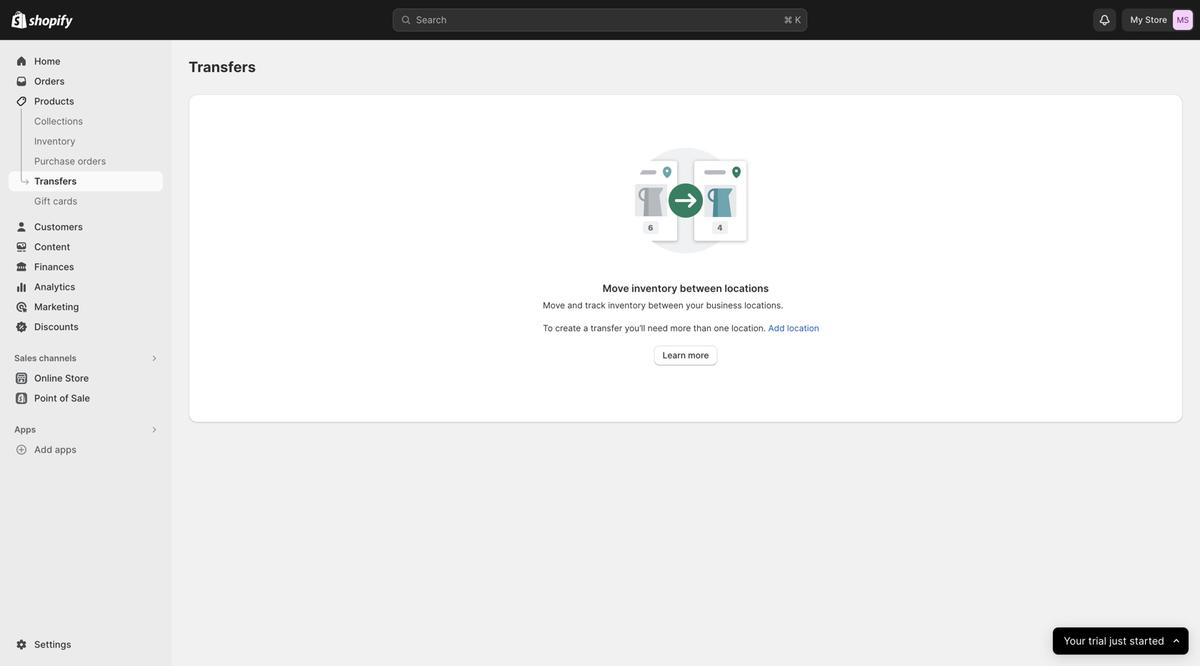 Task type: locate. For each thing, give the bounding box(es) containing it.
collections
[[34, 116, 83, 127]]

move
[[603, 283, 630, 295], [543, 301, 565, 311]]

store inside button
[[65, 373, 89, 384]]

1 vertical spatial inventory
[[608, 301, 646, 311]]

store right my
[[1146, 15, 1168, 25]]

point of sale button
[[0, 389, 172, 409]]

0 vertical spatial inventory
[[632, 283, 678, 295]]

locations.
[[745, 301, 784, 311]]

products
[[34, 96, 74, 107]]

0 vertical spatial add
[[769, 323, 785, 334]]

inventory
[[34, 136, 76, 147]]

0 horizontal spatial add
[[34, 445, 52, 456]]

settings link
[[9, 636, 163, 656]]

store
[[1146, 15, 1168, 25], [65, 373, 89, 384]]

move for move inventory between locations
[[603, 283, 630, 295]]

search
[[416, 14, 447, 25]]

online
[[34, 373, 63, 384]]

between
[[680, 283, 723, 295], [649, 301, 684, 311]]

add apps
[[34, 445, 77, 456]]

0 horizontal spatial shopify image
[[11, 11, 27, 28]]

move left and
[[543, 301, 565, 311]]

than
[[694, 323, 712, 334]]

transfer
[[591, 323, 623, 334]]

0 vertical spatial between
[[680, 283, 723, 295]]

to create a transfer you'll need more than one location. add location
[[543, 323, 820, 334]]

add left apps
[[34, 445, 52, 456]]

more right learn
[[689, 351, 709, 361]]

inventory
[[632, 283, 678, 295], [608, 301, 646, 311]]

store up sale
[[65, 373, 89, 384]]

move inventory between locations
[[603, 283, 769, 295]]

online store button
[[0, 369, 172, 389]]

0 horizontal spatial store
[[65, 373, 89, 384]]

products link
[[9, 92, 163, 112]]

purchase orders
[[34, 156, 106, 167]]

more
[[671, 323, 691, 334], [689, 351, 709, 361]]

1 horizontal spatial transfers
[[189, 58, 256, 76]]

inventory link
[[9, 132, 163, 152]]

gift cards
[[34, 196, 77, 207]]

1 vertical spatial add
[[34, 445, 52, 456]]

finances link
[[9, 257, 163, 277]]

started
[[1130, 636, 1165, 648]]

1 vertical spatial store
[[65, 373, 89, 384]]

business
[[707, 301, 743, 311]]

k
[[796, 14, 802, 25]]

apps
[[14, 425, 36, 435]]

0 vertical spatial transfers
[[189, 58, 256, 76]]

⌘ k
[[785, 14, 802, 25]]

locations
[[725, 283, 769, 295]]

just
[[1110, 636, 1127, 648]]

add down the locations.
[[769, 323, 785, 334]]

trial
[[1089, 636, 1107, 648]]

customers link
[[9, 217, 163, 237]]

your
[[1064, 636, 1086, 648]]

location.
[[732, 323, 766, 334]]

content link
[[9, 237, 163, 257]]

your trial just started
[[1064, 636, 1165, 648]]

transfers
[[189, 58, 256, 76], [34, 176, 77, 187]]

gift cards link
[[9, 192, 163, 212]]

store for online store
[[65, 373, 89, 384]]

between up need
[[649, 301, 684, 311]]

your trial just started button
[[1054, 628, 1190, 656]]

purchase
[[34, 156, 75, 167]]

gift
[[34, 196, 50, 207]]

point of sale
[[34, 393, 90, 404]]

0 vertical spatial move
[[603, 283, 630, 295]]

between up your
[[680, 283, 723, 295]]

home link
[[9, 51, 163, 71]]

of
[[60, 393, 69, 404]]

1 horizontal spatial shopify image
[[29, 15, 73, 29]]

1 vertical spatial more
[[689, 351, 709, 361]]

move and track inventory between your business locations.
[[543, 301, 784, 311]]

1 horizontal spatial move
[[603, 283, 630, 295]]

analytics link
[[9, 277, 163, 297]]

inventory up you'll
[[608, 301, 646, 311]]

add
[[769, 323, 785, 334], [34, 445, 52, 456]]

0 horizontal spatial move
[[543, 301, 565, 311]]

move for move and track inventory between your business locations.
[[543, 301, 565, 311]]

customers
[[34, 222, 83, 233]]

1 vertical spatial move
[[543, 301, 565, 311]]

track
[[585, 301, 606, 311]]

move up track
[[603, 283, 630, 295]]

online store
[[34, 373, 89, 384]]

more left than
[[671, 323, 691, 334]]

1 horizontal spatial store
[[1146, 15, 1168, 25]]

need
[[648, 323, 668, 334]]

discounts link
[[9, 317, 163, 337]]

0 vertical spatial store
[[1146, 15, 1168, 25]]

1 vertical spatial transfers
[[34, 176, 77, 187]]

inventory up move and track inventory between your business locations.
[[632, 283, 678, 295]]

shopify image
[[11, 11, 27, 28], [29, 15, 73, 29]]



Task type: describe. For each thing, give the bounding box(es) containing it.
to
[[543, 323, 553, 334]]

content
[[34, 242, 70, 253]]

discounts
[[34, 322, 79, 333]]

transfers link
[[9, 172, 163, 192]]

store for my store
[[1146, 15, 1168, 25]]

⌘
[[785, 14, 793, 25]]

one
[[714, 323, 730, 334]]

create
[[556, 323, 581, 334]]

home
[[34, 56, 60, 67]]

sale
[[71, 393, 90, 404]]

marketing link
[[9, 297, 163, 317]]

analytics
[[34, 282, 75, 293]]

point
[[34, 393, 57, 404]]

orders link
[[9, 71, 163, 92]]

my store
[[1131, 15, 1168, 25]]

apps button
[[9, 420, 163, 440]]

learn more link
[[654, 346, 718, 366]]

1 horizontal spatial add
[[769, 323, 785, 334]]

cards
[[53, 196, 77, 207]]

0 horizontal spatial transfers
[[34, 176, 77, 187]]

finances
[[34, 262, 74, 273]]

orders
[[78, 156, 106, 167]]

location
[[788, 323, 820, 334]]

orders
[[34, 76, 65, 87]]

sales channels button
[[9, 349, 163, 369]]

1 vertical spatial between
[[649, 301, 684, 311]]

settings
[[34, 640, 71, 651]]

marketing
[[34, 302, 79, 313]]

purchase orders link
[[9, 152, 163, 172]]

online store link
[[9, 369, 163, 389]]

apps
[[55, 445, 77, 456]]

learn more
[[663, 351, 709, 361]]

you'll
[[625, 323, 646, 334]]

a
[[584, 323, 589, 334]]

learn
[[663, 351, 686, 361]]

your
[[686, 301, 704, 311]]

0 vertical spatial more
[[671, 323, 691, 334]]

my
[[1131, 15, 1144, 25]]

point of sale link
[[9, 389, 163, 409]]

sales
[[14, 353, 37, 364]]

and
[[568, 301, 583, 311]]

add apps button
[[9, 440, 163, 460]]

sales channels
[[14, 353, 77, 364]]

collections link
[[9, 112, 163, 132]]

add inside button
[[34, 445, 52, 456]]

add location link
[[769, 323, 820, 334]]

channels
[[39, 353, 77, 364]]

my store image
[[1174, 10, 1194, 30]]



Task type: vqa. For each thing, say whether or not it's contained in the screenshot.
the topmost Store
yes



